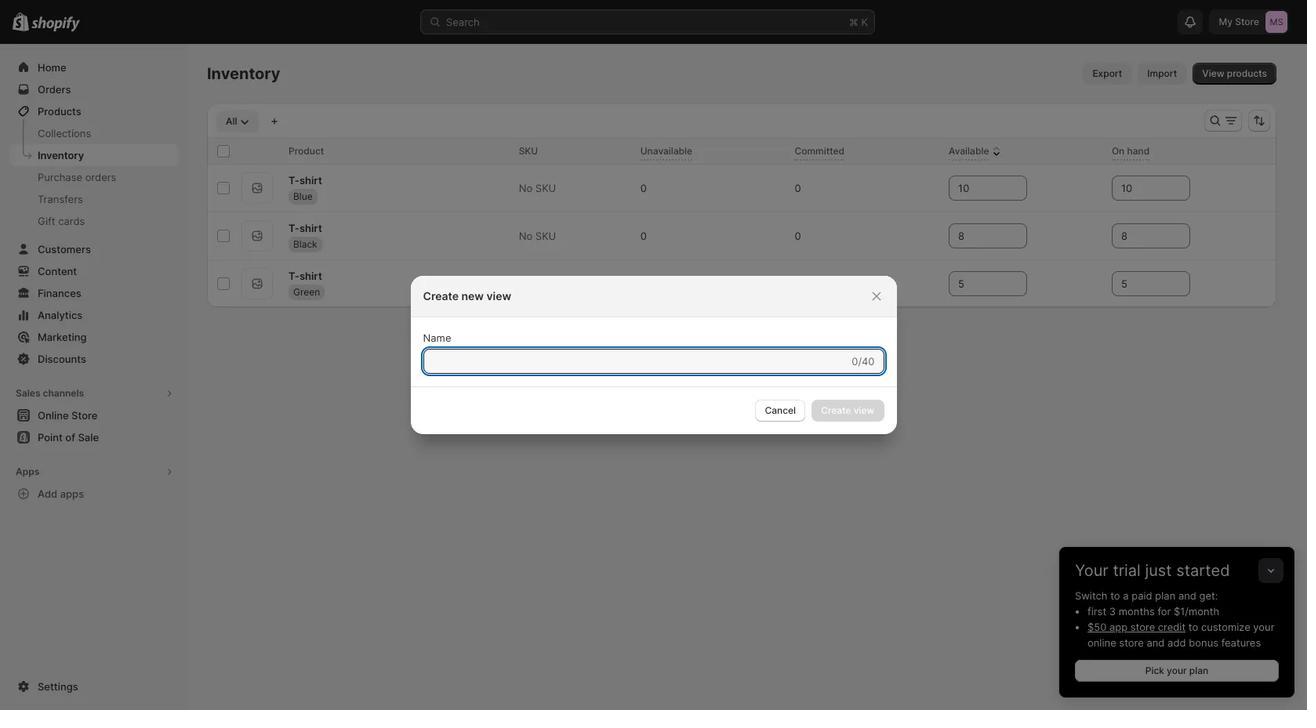 Task type: locate. For each thing, give the bounding box(es) containing it.
bonus
[[1190, 637, 1219, 650]]

1 vertical spatial no sku
[[519, 230, 557, 242]]

hand
[[1128, 145, 1150, 157]]

2 no sku from the top
[[519, 230, 557, 242]]

t- up black
[[289, 222, 300, 234]]

your
[[1254, 621, 1275, 634], [1168, 665, 1188, 677]]

app
[[1110, 621, 1128, 634]]

no sku for t-shirt blue
[[519, 182, 557, 195]]

t- up blue
[[289, 174, 300, 186]]

more
[[676, 337, 702, 350]]

t- inside t-shirt blue
[[289, 174, 300, 186]]

no sku
[[519, 182, 557, 195], [519, 230, 557, 242]]

home link
[[9, 56, 179, 78]]

t-shirt green
[[289, 270, 322, 298]]

and inside to customize your online store and add bonus features
[[1147, 637, 1166, 650]]

$50 app store credit link
[[1088, 621, 1187, 634]]

and left add
[[1147, 637, 1166, 650]]

1 horizontal spatial and
[[1179, 590, 1197, 603]]

1 vertical spatial t-
[[289, 222, 300, 234]]

1 horizontal spatial to
[[1189, 621, 1199, 634]]

2 vertical spatial shirt
[[300, 270, 322, 282]]

k
[[862, 16, 869, 28]]

green link
[[289, 284, 325, 300]]

1 horizontal spatial your
[[1254, 621, 1275, 634]]

t-shirt link up blue
[[289, 172, 322, 188]]

your right pick
[[1168, 665, 1188, 677]]

products
[[1228, 67, 1268, 79]]

shirt up green
[[300, 270, 322, 282]]

1 vertical spatial inventory
[[38, 149, 84, 162]]

3 t-shirt link from the top
[[289, 268, 322, 284]]

blue
[[293, 190, 313, 202]]

to inside to customize your online store and add bonus features
[[1189, 621, 1199, 634]]

1 vertical spatial plan
[[1190, 665, 1209, 677]]

t-shirt blue
[[289, 174, 322, 202]]

switch to a paid plan and get:
[[1076, 590, 1219, 603]]

store down months
[[1131, 621, 1156, 634]]

0 horizontal spatial and
[[1147, 637, 1166, 650]]

plan inside "pick your plan" link
[[1190, 665, 1209, 677]]

product
[[289, 145, 324, 157]]

0 vertical spatial t-
[[289, 174, 300, 186]]

and for plan
[[1179, 590, 1197, 603]]

0 horizontal spatial inventory
[[38, 149, 84, 162]]

t-shirt link up black
[[289, 220, 322, 236]]

0 vertical spatial plan
[[1156, 590, 1176, 603]]

0 vertical spatial shirt
[[300, 174, 322, 186]]

first
[[1088, 606, 1107, 618]]

export
[[1093, 67, 1123, 79]]

1 no from the top
[[519, 182, 533, 195]]

gift cards link
[[9, 210, 179, 232]]

t- inside t-shirt green
[[289, 270, 300, 282]]

0 vertical spatial your
[[1254, 621, 1275, 634]]

1 vertical spatial your
[[1168, 665, 1188, 677]]

green
[[293, 286, 320, 298]]

2 t- from the top
[[289, 222, 300, 234]]

add
[[38, 488, 57, 501]]

unavailable
[[641, 145, 693, 157]]

store inside to customize your online store and add bonus features
[[1120, 637, 1145, 650]]

0 horizontal spatial your
[[1168, 665, 1188, 677]]

plan down bonus at the right bottom of page
[[1190, 665, 1209, 677]]

1 vertical spatial to
[[1189, 621, 1199, 634]]

plan up for
[[1156, 590, 1176, 603]]

and up $1/month
[[1179, 590, 1197, 603]]

trial
[[1114, 562, 1142, 581]]

sku for t-shirt black
[[536, 230, 557, 242]]

0 vertical spatial to
[[1111, 590, 1121, 603]]

2 t-shirt link from the top
[[289, 220, 322, 236]]

2 no from the top
[[519, 230, 533, 242]]

3 shirt from the top
[[300, 270, 322, 282]]

sku
[[519, 145, 538, 157], [536, 182, 557, 195], [536, 230, 557, 242]]

shirt inside t-shirt blue
[[300, 174, 322, 186]]

your trial just started button
[[1060, 548, 1295, 581]]

t- for t-shirt black
[[289, 222, 300, 234]]

store down the $50 app store credit
[[1120, 637, 1145, 650]]

and
[[1179, 590, 1197, 603], [1147, 637, 1166, 650]]

settings link
[[9, 676, 179, 698]]

started
[[1177, 562, 1231, 581]]

shirt inside t-shirt black
[[300, 222, 322, 234]]

3 t- from the top
[[289, 270, 300, 282]]

about
[[706, 337, 735, 350]]

cancel
[[765, 405, 796, 417]]

store
[[1131, 621, 1156, 634], [1120, 637, 1145, 650]]

online
[[1088, 637, 1117, 650]]

1 no sku from the top
[[519, 182, 557, 195]]

⌘
[[850, 16, 859, 28]]

to
[[1111, 590, 1121, 603], [1189, 621, 1199, 634]]

discounts
[[38, 353, 86, 366]]

t- inside t-shirt black
[[289, 222, 300, 234]]

2 shirt from the top
[[300, 222, 322, 234]]

2 vertical spatial t-shirt link
[[289, 268, 322, 284]]

no
[[519, 182, 533, 195], [519, 230, 533, 242]]

first 3 months for $1/month
[[1088, 606, 1220, 618]]

0 vertical spatial no
[[519, 182, 533, 195]]

2 vertical spatial sku
[[536, 230, 557, 242]]

1 vertical spatial t-shirt link
[[289, 220, 322, 236]]

a
[[1124, 590, 1130, 603]]

collections
[[38, 127, 91, 140]]

1 horizontal spatial inventory
[[207, 64, 281, 83]]

1 t-shirt link from the top
[[289, 172, 322, 188]]

0 vertical spatial t-shirt link
[[289, 172, 322, 188]]

0 horizontal spatial to
[[1111, 590, 1121, 603]]

shirt up black
[[300, 222, 322, 234]]

t-shirt link for t-shirt green
[[289, 268, 322, 284]]

collections link
[[9, 122, 179, 144]]

$1/month
[[1175, 606, 1220, 618]]

inventory
[[792, 337, 841, 350]]

1 shirt from the top
[[300, 174, 322, 186]]

1 vertical spatial store
[[1120, 637, 1145, 650]]

black link
[[289, 237, 322, 252]]

on hand
[[1113, 145, 1150, 157]]

0 horizontal spatial plan
[[1156, 590, 1176, 603]]

months
[[1119, 606, 1156, 618]]

shirt inside t-shirt green
[[300, 270, 322, 282]]

home
[[38, 61, 66, 74]]

your up features at the right bottom
[[1254, 621, 1275, 634]]

to down $1/month
[[1189, 621, 1199, 634]]

cancel button
[[756, 400, 806, 422]]

to left a
[[1111, 590, 1121, 603]]

1 vertical spatial shirt
[[300, 222, 322, 234]]

0 vertical spatial sku
[[519, 145, 538, 157]]

discounts link
[[9, 348, 179, 370]]

1 horizontal spatial plan
[[1190, 665, 1209, 677]]

sales channels
[[16, 388, 84, 399]]

purchase orders
[[38, 171, 116, 184]]

plan
[[1156, 590, 1176, 603], [1190, 665, 1209, 677]]

2 vertical spatial t-
[[289, 270, 300, 282]]

1 vertical spatial and
[[1147, 637, 1166, 650]]

pick
[[1146, 665, 1165, 677]]

t- up green
[[289, 270, 300, 282]]

t-shirt link up green
[[289, 268, 322, 284]]

inventory
[[207, 64, 281, 83], [38, 149, 84, 162]]

available button
[[949, 144, 1005, 159]]

add apps
[[38, 488, 84, 501]]

view
[[1203, 67, 1225, 79]]

products
[[38, 105, 81, 118]]

pick your plan
[[1146, 665, 1209, 677]]

1 vertical spatial sku
[[536, 182, 557, 195]]

0 vertical spatial no sku
[[519, 182, 557, 195]]

learn more about managing inventory
[[644, 337, 841, 350]]

your trial just started element
[[1060, 588, 1295, 698]]

sku button
[[519, 144, 554, 159]]

t-shirt link
[[289, 172, 322, 188], [289, 220, 322, 236], [289, 268, 322, 284]]

1 t- from the top
[[289, 174, 300, 186]]

no for t-shirt black
[[519, 230, 533, 242]]

apps button
[[9, 461, 179, 483]]

1 vertical spatial no
[[519, 230, 533, 242]]

0 vertical spatial and
[[1179, 590, 1197, 603]]

your inside to customize your online store and add bonus features
[[1254, 621, 1275, 634]]

shirt up blue
[[300, 174, 322, 186]]

on
[[1113, 145, 1125, 157]]

and for store
[[1147, 637, 1166, 650]]

⌘ k
[[850, 16, 869, 28]]



Task type: describe. For each thing, give the bounding box(es) containing it.
transfers
[[38, 193, 83, 206]]

t-shirt link for t-shirt black
[[289, 220, 322, 236]]

apps
[[16, 466, 39, 478]]

products link
[[9, 100, 179, 122]]

pick your plan link
[[1076, 661, 1280, 683]]

inventory link
[[9, 144, 179, 166]]

no for t-shirt blue
[[519, 182, 533, 195]]

settings
[[38, 681, 78, 694]]

on hand button
[[1113, 144, 1166, 159]]

purchase
[[38, 171, 82, 184]]

your
[[1076, 562, 1109, 581]]

gift
[[38, 215, 55, 228]]

managing
[[739, 337, 789, 350]]

0 vertical spatial store
[[1131, 621, 1156, 634]]

transfers link
[[9, 188, 179, 210]]

switch
[[1076, 590, 1108, 603]]

channels
[[43, 388, 84, 399]]

create
[[423, 290, 459, 303]]

name
[[423, 332, 452, 344]]

0 vertical spatial inventory
[[207, 64, 281, 83]]

t- for t-shirt green
[[289, 270, 300, 282]]

export button
[[1084, 63, 1132, 85]]

black
[[293, 238, 318, 250]]

t-shirt black
[[289, 222, 322, 250]]

$50
[[1088, 621, 1107, 634]]

for
[[1158, 606, 1172, 618]]

import button
[[1139, 63, 1187, 85]]

shirt for t-shirt black
[[300, 222, 322, 234]]

t-shirt link for t-shirt blue
[[289, 172, 322, 188]]

committed
[[795, 145, 845, 157]]

apps
[[60, 488, 84, 501]]

view products link
[[1194, 63, 1277, 85]]

$50 app store credit
[[1088, 621, 1187, 634]]

inventory inside inventory link
[[38, 149, 84, 162]]

no sku for t-shirt black
[[519, 230, 557, 242]]

add
[[1168, 637, 1187, 650]]

purchase orders link
[[9, 166, 179, 188]]

shopify image
[[32, 16, 80, 32]]

blue link
[[289, 189, 317, 204]]

Name text field
[[423, 349, 849, 374]]

managing inventory link
[[739, 337, 841, 350]]

learn
[[644, 337, 673, 350]]

sales
[[16, 388, 40, 399]]

unavailable button
[[641, 144, 709, 159]]

orders
[[85, 171, 116, 184]]

shirt for t-shirt blue
[[300, 174, 322, 186]]

import
[[1148, 67, 1178, 79]]

get:
[[1200, 590, 1219, 603]]

view products
[[1203, 67, 1268, 79]]

available
[[949, 145, 990, 157]]

your trial just started
[[1076, 562, 1231, 581]]

committed button
[[795, 144, 861, 159]]

create new view dialog
[[0, 276, 1308, 435]]

gift cards
[[38, 215, 85, 228]]

view
[[487, 290, 512, 303]]

3
[[1110, 606, 1117, 618]]

sku for t-shirt blue
[[536, 182, 557, 195]]

cards
[[58, 215, 85, 228]]

search
[[446, 16, 480, 28]]

just
[[1146, 562, 1173, 581]]

credit
[[1159, 621, 1187, 634]]

new
[[462, 290, 484, 303]]

sales channels button
[[9, 383, 179, 405]]

customize
[[1202, 621, 1251, 634]]

product button
[[289, 144, 340, 159]]

t- for t-shirt blue
[[289, 174, 300, 186]]

sku inside button
[[519, 145, 538, 157]]

to customize your online store and add bonus features
[[1088, 621, 1275, 650]]

paid
[[1132, 590, 1153, 603]]

create new view
[[423, 290, 512, 303]]

shirt for t-shirt green
[[300, 270, 322, 282]]



Task type: vqa. For each thing, say whether or not it's contained in the screenshot.
middle SKU
yes



